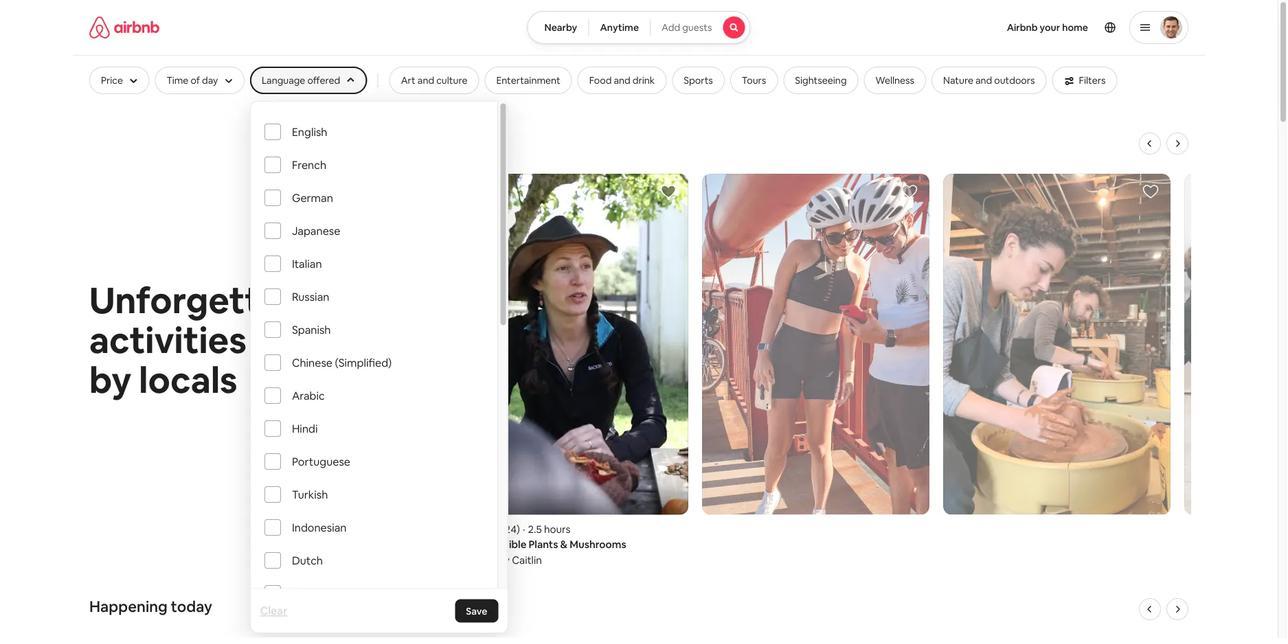 Task type: locate. For each thing, give the bounding box(es) containing it.
·
[[523, 523, 525, 536]]

Sports button
[[672, 67, 725, 94]]

(624)
[[495, 523, 520, 536]]

3 and from the left
[[975, 74, 992, 87]]

1 vertical spatial by
[[498, 554, 510, 567]]

0 horizontal spatial by
[[89, 357, 131, 403]]

entertainment
[[496, 74, 560, 87]]

food and drink
[[589, 74, 655, 87]]

&
[[560, 538, 567, 551]]

2 horizontal spatial and
[[975, 74, 992, 87]]

1 horizontal spatial and
[[614, 74, 630, 87]]

2 and from the left
[[614, 74, 630, 87]]

anytime
[[600, 21, 639, 34]]

1 and from the left
[[418, 74, 434, 87]]

and for art
[[418, 74, 434, 87]]

add to wishlist image inside 'forage edible plants & mushrooms' "group"
[[660, 183, 677, 200]]

by
[[89, 357, 131, 403], [498, 554, 510, 567]]

clear button
[[253, 597, 294, 625]]

nearby button
[[527, 11, 589, 44]]

forage edible plants & mushrooms group
[[461, 174, 688, 567]]

add to wishlist image
[[660, 183, 677, 200], [901, 183, 918, 200], [1142, 183, 1159, 200]]

4.95
[[472, 523, 493, 536]]

hindi
[[292, 421, 317, 435]]

Art and culture button
[[389, 67, 479, 94]]

Food and drink button
[[577, 67, 667, 94]]

nature
[[943, 74, 973, 87]]

0 horizontal spatial add to wishlist image
[[660, 183, 677, 200]]

group
[[458, 133, 1288, 570]]

0 horizontal spatial and
[[418, 74, 434, 87]]

culture
[[436, 74, 467, 87]]

2 add to wishlist image from the left
[[901, 183, 918, 200]]

anytime button
[[588, 11, 651, 44]]

1 horizontal spatial add to wishlist image
[[901, 183, 918, 200]]

japanese
[[292, 223, 340, 237]]

guests
[[682, 21, 712, 34]]

french
[[292, 157, 326, 171]]

1 add to wishlist image from the left
[[660, 183, 677, 200]]

1 horizontal spatial by
[[498, 554, 510, 567]]

Tours button
[[730, 67, 778, 94]]

and for nature
[[975, 74, 992, 87]]

4.95 (624) · 2.5 hours forage edible plants & mushrooms hosted by caitlin
[[461, 523, 626, 567]]

offered
[[307, 74, 340, 87]]

sightseeing
[[795, 74, 847, 87]]

None search field
[[527, 11, 750, 44]]

Entertainment button
[[485, 67, 572, 94]]

and
[[418, 74, 434, 87], [614, 74, 630, 87], [975, 74, 992, 87]]

3 add to wishlist image from the left
[[1142, 183, 1159, 200]]

by inside unforgettable activities hosted by locals
[[89, 357, 131, 403]]

forage
[[461, 538, 495, 551]]

0 vertical spatial by
[[89, 357, 131, 403]]

and right nature
[[975, 74, 992, 87]]

activities
[[89, 317, 247, 363]]

hosted
[[461, 554, 496, 567]]

happening today
[[89, 597, 212, 616]]

caitlin
[[512, 554, 542, 567]]

nearby
[[544, 21, 577, 34]]

korean
[[292, 586, 327, 600]]

locals
[[139, 357, 237, 403]]

sports
[[684, 74, 713, 87]]

Wellness button
[[864, 67, 926, 94]]

2 horizontal spatial add to wishlist image
[[1142, 183, 1159, 200]]

and inside "button"
[[418, 74, 434, 87]]

and right art at the top left
[[418, 74, 434, 87]]

and left drink
[[614, 74, 630, 87]]

portuguese
[[292, 454, 350, 468]]



Task type: describe. For each thing, give the bounding box(es) containing it.
arabic
[[292, 388, 324, 402]]

chinese
[[292, 355, 332, 369]]

chinese (simplified)
[[292, 355, 391, 369]]

english
[[292, 124, 327, 138]]

Nature and outdoors button
[[932, 67, 1047, 94]]

save button
[[455, 599, 498, 623]]

spanish
[[292, 322, 330, 336]]

drink
[[633, 74, 655, 87]]

add
[[662, 21, 680, 34]]

language offered
[[262, 74, 340, 87]]

art and culture
[[401, 74, 467, 87]]

add guests button
[[650, 11, 750, 44]]

nature and outdoors
[[943, 74, 1035, 87]]

russian
[[292, 289, 329, 303]]

today
[[171, 597, 212, 616]]

italian
[[292, 256, 322, 270]]

plants
[[529, 538, 558, 551]]

food
[[589, 74, 612, 87]]

unforgettable
[[89, 277, 333, 324]]

group containing 4.95 (624) · 2.5 hours forage edible plants & mushrooms hosted by caitlin
[[458, 133, 1288, 570]]

by inside 4.95 (624) · 2.5 hours forage edible plants & mushrooms hosted by caitlin
[[498, 554, 510, 567]]

happening
[[89, 597, 168, 616]]

and for food
[[614, 74, 630, 87]]

add guests
[[662, 21, 712, 34]]

language
[[262, 74, 305, 87]]

save
[[466, 605, 487, 617]]

profile element
[[767, 0, 1188, 55]]

unforgettable activities hosted by locals
[[89, 277, 374, 403]]

hours
[[544, 523, 571, 536]]

german
[[292, 190, 333, 204]]

none search field containing nearby
[[527, 11, 750, 44]]

tours
[[742, 74, 766, 87]]

Sightseeing button
[[783, 67, 858, 94]]

2.5
[[528, 523, 542, 536]]

language offered button
[[250, 67, 367, 94]]

turkish
[[292, 487, 328, 501]]

indonesian
[[292, 520, 346, 534]]

wellness
[[876, 74, 914, 87]]

clear
[[260, 604, 287, 618]]

mushrooms
[[570, 538, 626, 551]]

edible
[[497, 538, 526, 551]]

4.95 out of 5 average rating,  624 reviews image
[[461, 523, 520, 536]]

art
[[401, 74, 415, 87]]

dutch
[[292, 553, 323, 567]]

hosted
[[254, 317, 374, 363]]

outdoors
[[994, 74, 1035, 87]]

(simplified)
[[335, 355, 391, 369]]



Task type: vqa. For each thing, say whether or not it's contained in the screenshot.
Start your search search box
no



